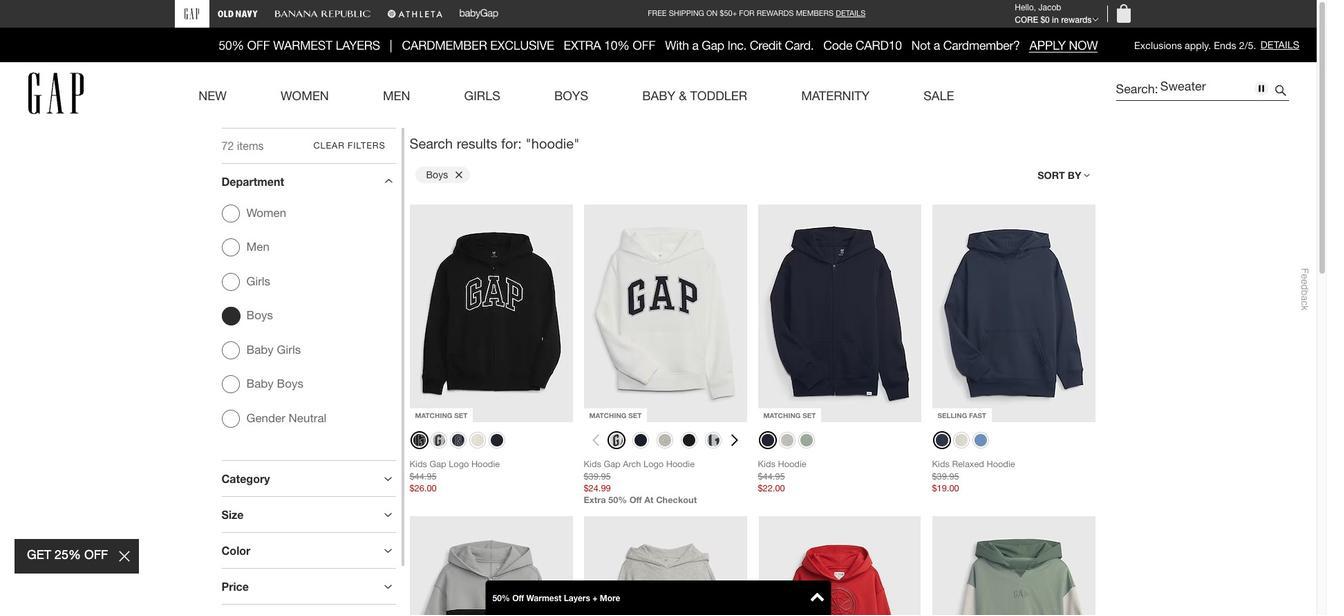 Task type: vqa. For each thing, say whether or not it's contained in the screenshot.
100% Linen Boyfriend Shirt image
no



Task type: describe. For each thing, give the bounding box(es) containing it.
more
[[600, 593, 620, 603]]

gap logo image
[[28, 72, 84, 114]]

men link
[[356, 62, 437, 124]]

50% inside 'popup button'
[[493, 593, 510, 603]]

rewards
[[1062, 15, 1092, 25]]

72
[[222, 139, 234, 152]]

1 vertical spatial men
[[246, 240, 270, 254]]

search search field
[[1116, 80, 1271, 100]]

size
[[222, 508, 244, 521]]

search for search results for: "hoodie"
[[410, 135, 453, 151]]

boys inside boys 'link'
[[554, 88, 589, 103]]

boys up the baby girls at bottom left
[[246, 308, 273, 322]]

details button
[[836, 9, 866, 18]]

f e e d b a c k
[[1300, 268, 1311, 310]]

details
[[836, 9, 866, 18]]

details
[[1261, 39, 1300, 51]]

set for kids gap logo hoodie
[[454, 411, 468, 419]]

hello,
[[1015, 3, 1036, 12]]

previous colors available image
[[589, 433, 603, 447]]

b
[[1300, 290, 1311, 295]]

clear
[[314, 140, 345, 151]]

baby girls
[[246, 343, 301, 357]]

baby & toddler link
[[616, 62, 775, 124]]

athleta image
[[387, 6, 443, 22]]

price
[[222, 580, 249, 593]]

at
[[645, 495, 654, 506]]

kids for kids relaxed hoodie $39.95 $19.00
[[932, 459, 950, 469]]

jeans
[[1161, 99, 1194, 114]]

exclusions
[[1135, 39, 1182, 51]]

kids colorblock hoodie image
[[410, 517, 573, 615]]

category button
[[222, 461, 396, 497]]

Was $39.95 text field
[[932, 471, 959, 482]]

0 vertical spatial women
[[281, 88, 329, 103]]

results
[[457, 135, 498, 151]]

on
[[707, 9, 718, 18]]

kids gap logo hoodie link
[[410, 458, 573, 471]]

baby for baby girls
[[246, 343, 274, 357]]

0 vertical spatial men
[[383, 88, 410, 103]]

1 vertical spatial women
[[246, 206, 286, 220]]

arch
[[623, 459, 641, 469]]

for:
[[501, 135, 522, 151]]

old navy image
[[217, 6, 258, 22]]

shipping
[[669, 9, 705, 18]]

open my account menu image
[[1093, 17, 1100, 22]]

free shipping on $50+ for rewards members details
[[648, 9, 866, 18]]

free
[[648, 9, 667, 18]]

search : sweater jeans
[[1116, 79, 1206, 114]]

details button
[[1260, 39, 1301, 51]]

items
[[237, 139, 264, 152]]

sale link
[[897, 62, 981, 124]]

50% off warmest layers + more
[[493, 593, 620, 603]]

girls link
[[437, 62, 527, 124]]

kids for kids hoodie $44.95 $22.00
[[758, 459, 776, 469]]

matching for kids hoodie
[[764, 411, 801, 419]]

set for kids hoodie
[[803, 411, 816, 419]]

new
[[199, 88, 227, 103]]

hoodie inside kids gap logo hoodie $44.95 $26.00
[[471, 459, 500, 469]]

Was $44.95 text field
[[758, 471, 785, 482]]

$22.00
[[758, 484, 785, 494]]

2 e from the top
[[1300, 279, 1311, 284]]

layers
[[564, 593, 590, 603]]

search results for: "hoodie"
[[410, 135, 580, 151]]

gap for arch
[[604, 459, 621, 469]]

kids hoodie $44.95 $22.00
[[758, 459, 807, 494]]

$39.95 inside kids relaxed hoodie $39.95 $19.00
[[932, 471, 959, 482]]

in
[[1052, 15, 1059, 25]]

logo inside "kids gap arch logo hoodie $39.95 $24.99 extra 50% off at checkout"
[[644, 459, 664, 469]]

banana republic image
[[274, 6, 370, 22]]

sweater
[[1161, 79, 1206, 94]]

+
[[593, 593, 598, 603]]

apply.
[[1185, 39, 1212, 51]]

f
[[1300, 268, 1311, 274]]

exclusions apply. ends 2/5. button
[[1134, 39, 1257, 52]]

kids gap arch logo hoodie link
[[584, 458, 747, 471]]

kids relaxed logo hoodie image
[[932, 517, 1096, 615]]

Now $24.99 text field
[[584, 483, 747, 495]]

50% off warmest layers image
[[0, 28, 1317, 62]]

filters
[[348, 140, 385, 151]]

baby gap image
[[459, 9, 498, 19]]

exclusions apply. ends 2/5. details
[[1135, 39, 1300, 51]]

kids gap arch logo hoodie image
[[584, 204, 747, 422]]

selling fast
[[938, 411, 987, 419]]

kids hoodie image
[[758, 204, 921, 422]]

72 items
[[222, 139, 264, 152]]

jacob
[[1039, 3, 1062, 12]]

maternity link
[[775, 62, 897, 124]]

toddler
[[690, 88, 748, 103]]

$44.95 inside kids hoodie $44.95 $22.00
[[758, 471, 785, 482]]

1 vertical spatial girls
[[246, 274, 270, 288]]

kids hoodie link
[[758, 458, 921, 471]]



Task type: locate. For each thing, give the bounding box(es) containing it.
kids for kids gap logo hoodie $44.95 $26.00
[[410, 459, 427, 469]]

hello, jacob core $0 in rewards
[[1015, 3, 1092, 25]]

boys up "hoodie"
[[554, 88, 589, 103]]

gap inside kids gap logo hoodie $44.95 $26.00
[[430, 459, 446, 469]]

women
[[281, 88, 329, 103], [246, 206, 286, 220]]

baby for baby & toddler
[[642, 88, 676, 103]]

2 $39.95 from the left
[[932, 471, 959, 482]]

off inside "kids gap arch logo hoodie $39.95 $24.99 extra 50% off at checkout"
[[630, 495, 642, 506]]

0 horizontal spatial set
[[454, 411, 468, 419]]

set up kids gap logo hoodie link
[[454, 411, 468, 419]]

1 horizontal spatial men
[[383, 88, 410, 103]]

0 horizontal spatial girls
[[246, 274, 270, 288]]

0 vertical spatial baby
[[642, 88, 676, 103]]

size button
[[222, 497, 396, 533]]

kids inside kids hoodie $44.95 $22.00
[[758, 459, 776, 469]]

off inside 50% off warmest layers + more 'popup button'
[[512, 593, 524, 603]]

1 vertical spatial off
[[512, 593, 524, 603]]

kids gap logo hoodie $44.95 $26.00
[[410, 459, 500, 494]]

gap image
[[185, 8, 199, 19]]

hoodie up now $26.00 text box
[[471, 459, 500, 469]]

None search field
[[1103, 73, 1289, 216]]

2 gap from the left
[[604, 459, 621, 469]]

matching set for kids gap arch logo hoodie
[[589, 411, 642, 419]]

0 horizontal spatial $39.95
[[584, 471, 611, 482]]

1 vertical spatial search
[[410, 135, 453, 151]]

search inside search : sweater jeans
[[1116, 81, 1155, 96]]

kids up $39.95 text field
[[932, 459, 950, 469]]

matching set for kids gap logo hoodie
[[415, 411, 468, 419]]

:
[[1155, 81, 1159, 96]]

0 horizontal spatial $44.95
[[410, 471, 437, 482]]

men down department
[[246, 240, 270, 254]]

1 logo from the left
[[449, 459, 469, 469]]

Was $39.95 text field
[[584, 471, 611, 482]]

sort by
[[1038, 169, 1082, 181]]

0 horizontal spatial gap
[[430, 459, 446, 469]]

baby for baby boys
[[246, 377, 274, 391]]

kids inside kids gap logo hoodie $44.95 $26.00
[[410, 459, 427, 469]]

3 matching from the left
[[764, 411, 801, 419]]

50% inside "kids gap arch logo hoodie $39.95 $24.99 extra 50% off at checkout"
[[609, 495, 627, 506]]

2 horizontal spatial set
[[803, 411, 816, 419]]

2 $44.95 from the left
[[758, 471, 785, 482]]

sort by button
[[1033, 163, 1096, 188]]

1 set from the left
[[454, 411, 468, 419]]

hoodie up now $24.99 text field
[[666, 459, 695, 469]]

search
[[1116, 81, 1155, 96], [410, 135, 453, 151]]

2 hoodie from the left
[[666, 459, 695, 469]]

1 horizontal spatial $39.95
[[932, 471, 959, 482]]

1 kids from the left
[[410, 459, 427, 469]]

off left warmest
[[512, 593, 524, 603]]

sale
[[924, 88, 955, 103]]

1 horizontal spatial logo
[[644, 459, 664, 469]]

e up b
[[1300, 279, 1311, 284]]

2 matching set from the left
[[589, 411, 642, 419]]

women up clear
[[281, 88, 329, 103]]

e up d
[[1300, 274, 1311, 279]]

50% off warmest layers + more button
[[486, 581, 831, 615]]

0 vertical spatial 50%
[[609, 495, 627, 506]]

baby boys
[[246, 377, 304, 391]]

kids waffle hoodie image
[[584, 517, 747, 615]]

Was $44.95 text field
[[410, 471, 437, 482]]

2 logo from the left
[[644, 459, 664, 469]]

warmest
[[527, 593, 562, 603]]

gap up $39.95 text box
[[604, 459, 621, 469]]

1 horizontal spatial girls
[[277, 343, 301, 357]]

kids up $44.95 text field
[[758, 459, 776, 469]]

0 vertical spatial off
[[630, 495, 642, 506]]

hoodie
[[471, 459, 500, 469], [666, 459, 695, 469], [778, 459, 807, 469], [987, 459, 1016, 469]]

1 horizontal spatial 50%
[[609, 495, 627, 506]]

selling
[[938, 411, 968, 419]]

men up filters
[[383, 88, 410, 103]]

Now $22.00 text field
[[758, 483, 921, 495]]

1 matching set from the left
[[415, 411, 468, 419]]

kids relaxed hoodie link
[[932, 458, 1096, 471]]

logo right arch
[[644, 459, 664, 469]]

50% right extra in the left bottom of the page
[[609, 495, 627, 506]]

1 horizontal spatial matching
[[589, 411, 627, 419]]

3 hoodie from the left
[[778, 459, 807, 469]]

3 kids from the left
[[758, 459, 776, 469]]

kids for kids gap arch logo hoodie $39.95 $24.99 extra 50% off at checkout
[[584, 459, 601, 469]]

relaxed
[[952, 459, 985, 469]]

0 horizontal spatial 50%
[[493, 593, 510, 603]]

kids relaxed hoodie $39.95 $19.00
[[932, 459, 1016, 494]]

$19.00
[[932, 484, 959, 494]]

2 set from the left
[[629, 411, 642, 419]]

1 horizontal spatial search
[[1116, 81, 1155, 96]]

1 horizontal spatial matching set
[[589, 411, 642, 419]]

k
[[1300, 305, 1311, 310]]

gapkids &#124 marvel graphic hoodie image
[[758, 517, 921, 615]]

1 vertical spatial 50%
[[493, 593, 510, 603]]

3 matching set from the left
[[764, 411, 816, 419]]

extra
[[584, 495, 606, 506]]

1 $44.95 from the left
[[410, 471, 437, 482]]

kids inside kids relaxed hoodie $39.95 $19.00
[[932, 459, 950, 469]]

department
[[222, 175, 284, 188]]

color button
[[222, 533, 396, 569]]

matching set up kids hoodie $44.95 $22.00
[[764, 411, 816, 419]]

0 horizontal spatial logo
[[449, 459, 469, 469]]

checkout
[[656, 495, 697, 506]]

gap inside "kids gap arch logo hoodie $39.95 $24.99 extra 50% off at checkout"
[[604, 459, 621, 469]]

search for search : sweater jeans
[[1116, 81, 1155, 96]]

0 horizontal spatial off
[[512, 593, 524, 603]]

2 vertical spatial girls
[[277, 343, 301, 357]]

kids
[[410, 459, 427, 469], [584, 459, 601, 469], [758, 459, 776, 469], [932, 459, 950, 469]]

kids relaxed hoodie image
[[932, 204, 1096, 422]]

gender
[[246, 411, 285, 425]]

hoodie inside "kids gap arch logo hoodie $39.95 $24.99 extra 50% off at checkout"
[[666, 459, 695, 469]]

set
[[454, 411, 468, 419], [629, 411, 642, 419], [803, 411, 816, 419]]

gender neutral
[[246, 411, 327, 425]]

kids gap logo hoodie image
[[410, 204, 573, 422]]

logo up now $26.00 text box
[[449, 459, 469, 469]]

logo inside kids gap logo hoodie $44.95 $26.00
[[449, 459, 469, 469]]

matching up previous colors available image
[[589, 411, 627, 419]]

2 kids from the left
[[584, 459, 601, 469]]

clear filters
[[314, 140, 385, 151]]

0 horizontal spatial men
[[246, 240, 270, 254]]

baby up gender
[[246, 377, 274, 391]]

fast
[[969, 411, 987, 419]]

matching for kids gap arch logo hoodie
[[589, 411, 627, 419]]

matching up $44.95 text box
[[415, 411, 452, 419]]

baby up baby boys
[[246, 343, 274, 357]]

4 hoodie from the left
[[987, 459, 1016, 469]]

off
[[630, 495, 642, 506], [512, 593, 524, 603]]

gap for logo
[[430, 459, 446, 469]]

0 horizontal spatial search
[[410, 135, 453, 151]]

f e e d b a c k button
[[1293, 246, 1317, 332]]

matching
[[415, 411, 452, 419], [589, 411, 627, 419], [764, 411, 801, 419]]

women link
[[254, 62, 356, 124]]

0 horizontal spatial matching set
[[415, 411, 468, 419]]

1 e from the top
[[1300, 274, 1311, 279]]

off left at
[[630, 495, 642, 506]]

3 set from the left
[[803, 411, 816, 419]]

search left 'sweater'
[[1116, 81, 1155, 96]]

boys
[[554, 88, 589, 103], [426, 170, 448, 181], [246, 308, 273, 322], [277, 377, 304, 391]]

2 vertical spatial baby
[[246, 377, 274, 391]]

hoodie up now $19.00 text field
[[987, 459, 1016, 469]]

$39.95
[[584, 471, 611, 482], [932, 471, 959, 482]]

set up arch
[[629, 411, 642, 419]]

hoodie inside kids hoodie $44.95 $22.00
[[778, 459, 807, 469]]

Now $26.00 text field
[[410, 483, 573, 495]]

boys left inline-facet-tags.tag-close-button-aria-label: boys image
[[426, 170, 448, 181]]

0 horizontal spatial matching
[[415, 411, 452, 419]]

new link
[[172, 62, 254, 124]]

$39.95 inside "kids gap arch logo hoodie $39.95 $24.99 extra 50% off at checkout"
[[584, 471, 611, 482]]

none search field containing search : sweater jeans
[[1103, 73, 1289, 216]]

matching set up previous colors available image
[[589, 411, 642, 419]]

a
[[1300, 295, 1311, 301]]

matching set up kids gap logo hoodie $44.95 $26.00
[[415, 411, 468, 419]]

1 horizontal spatial off
[[630, 495, 642, 506]]

1 matching from the left
[[415, 411, 452, 419]]

2 horizontal spatial matching set
[[764, 411, 816, 419]]

clear filters button
[[314, 140, 396, 151]]

0 vertical spatial girls
[[464, 88, 501, 103]]

1 hoodie from the left
[[471, 459, 500, 469]]

inline-facet-tags.tag-close-button-aria-label: boys image
[[454, 170, 465, 181]]

kids gap arch logo hoodie $39.95 $24.99 extra 50% off at checkout
[[584, 459, 697, 506]]

72 items in the product grid element
[[222, 139, 264, 152]]

baby
[[642, 88, 676, 103], [246, 343, 274, 357], [246, 377, 274, 391]]

matching up kids hoodie $44.95 $22.00
[[764, 411, 801, 419]]

core
[[1015, 15, 1039, 25]]

1 horizontal spatial $44.95
[[758, 471, 785, 482]]

category
[[222, 472, 270, 486]]

boys up gender neutral in the bottom of the page
[[277, 377, 304, 391]]

"hoodie"
[[526, 135, 580, 151]]

logo
[[449, 459, 469, 469], [644, 459, 664, 469]]

1 $39.95 from the left
[[584, 471, 611, 482]]

1 gap from the left
[[430, 459, 446, 469]]

$26.00
[[410, 484, 437, 494]]

sort
[[1038, 169, 1065, 181]]

50%
[[609, 495, 627, 506], [493, 593, 510, 603]]

department button
[[222, 164, 396, 199]]

d
[[1300, 284, 1311, 290]]

gap up $44.95 text box
[[430, 459, 446, 469]]

search left 'results'
[[410, 135, 453, 151]]

rewards members
[[757, 9, 834, 18]]

$44.95 inside kids gap logo hoodie $44.95 $26.00
[[410, 471, 437, 482]]

baby & toddler
[[642, 88, 748, 103]]

$24.99
[[584, 484, 611, 494]]

1 horizontal spatial gap
[[604, 459, 621, 469]]

$0
[[1041, 15, 1050, 25]]

boys link
[[527, 62, 616, 124]]

ends
[[1214, 39, 1237, 51]]

neutral
[[289, 411, 327, 425]]

set for kids gap arch logo hoodie
[[629, 411, 642, 419]]

4 kids from the left
[[932, 459, 950, 469]]

set up kids hoodie "link"
[[803, 411, 816, 419]]

2 horizontal spatial matching
[[764, 411, 801, 419]]

women down department
[[246, 206, 286, 220]]

color
[[222, 544, 250, 557]]

&
[[679, 88, 687, 103]]

$44.95 up $22.00 on the right
[[758, 471, 785, 482]]

hoodie inside kids relaxed hoodie $39.95 $19.00
[[987, 459, 1016, 469]]

hoodie up $44.95 text field
[[778, 459, 807, 469]]

e
[[1300, 274, 1311, 279], [1300, 279, 1311, 284]]

c
[[1300, 301, 1311, 305]]

men
[[383, 88, 410, 103], [246, 240, 270, 254]]

price button
[[222, 569, 396, 604]]

by
[[1068, 169, 1082, 181]]

baby left &
[[642, 88, 676, 103]]

matching for kids gap logo hoodie
[[415, 411, 452, 419]]

2 horizontal spatial girls
[[464, 88, 501, 103]]

$44.95 up $26.00
[[410, 471, 437, 482]]

$50+ for
[[720, 9, 755, 18]]

$39.95 up the $19.00
[[932, 471, 959, 482]]

1 vertical spatial baby
[[246, 343, 274, 357]]

maternity
[[802, 88, 870, 103]]

matching set
[[415, 411, 468, 419], [589, 411, 642, 419], [764, 411, 816, 419]]

matching set for kids hoodie
[[764, 411, 816, 419]]

50% left warmest
[[493, 593, 510, 603]]

Now $19.00 text field
[[932, 483, 1096, 495]]

2 matching from the left
[[589, 411, 627, 419]]

$39.95 up the '$24.99'
[[584, 471, 611, 482]]

next colors available image
[[728, 433, 742, 447]]

kids up $39.95 text box
[[584, 459, 601, 469]]

kids inside "kids gap arch logo hoodie $39.95 $24.99 extra 50% off at checkout"
[[584, 459, 601, 469]]

0 vertical spatial search
[[1116, 81, 1155, 96]]

kids up $44.95 text box
[[410, 459, 427, 469]]

1 horizontal spatial set
[[629, 411, 642, 419]]

2/5.
[[1240, 39, 1257, 51]]



